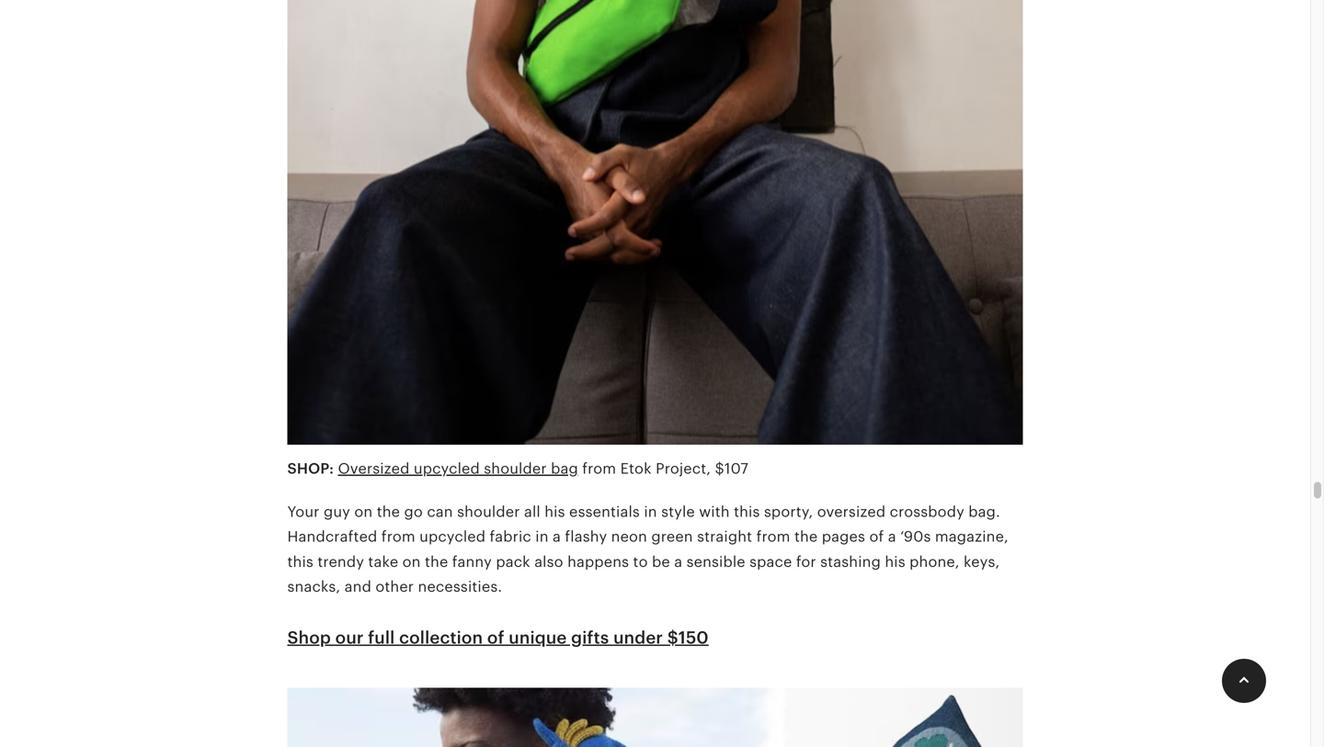 Task type: describe. For each thing, give the bounding box(es) containing it.
go
[[404, 504, 423, 520]]

project,
[[656, 460, 711, 477]]

straight
[[697, 529, 752, 545]]

our
[[335, 628, 364, 648]]

oversized
[[817, 504, 886, 520]]

stashing
[[820, 554, 881, 570]]

fabric
[[490, 529, 531, 545]]

1 vertical spatial of
[[487, 628, 504, 648]]

1 horizontal spatial this
[[734, 504, 760, 520]]

2 horizontal spatial the
[[794, 529, 818, 545]]

of inside your guy on the go can shoulder all his essentials in style with this sporty, oversized crossbody bag. handcrafted from upcycled fabric in a flashy neon green straight from the pages of a '90s magazine, this trendy take on the fanny pack also happens to be a sensible space for stashing his phone, keys, snacks, and other necessities.
[[869, 529, 884, 545]]

pages
[[822, 529, 865, 545]]

shop: oversized upcycled shoulder bag from etok project, $107
[[287, 460, 748, 477]]

1 horizontal spatial in
[[644, 504, 657, 520]]

take
[[368, 554, 398, 570]]

0 horizontal spatial this
[[287, 554, 313, 570]]

other
[[375, 579, 414, 595]]

0 vertical spatial on
[[354, 504, 373, 520]]

keys,
[[964, 554, 1000, 570]]

unique
[[509, 628, 567, 648]]

oversized
[[338, 460, 410, 477]]

guy
[[324, 504, 350, 520]]

sporty,
[[764, 504, 813, 520]]

your
[[287, 504, 320, 520]]

0 horizontal spatial a
[[553, 529, 561, 545]]

an oversized upcycled shoulder bag from etok project on etsy. image
[[287, 0, 1023, 456]]

handcrafted
[[287, 529, 377, 545]]

crossbody
[[890, 504, 964, 520]]

shop our full collection of unique gifts under $150
[[287, 628, 709, 648]]

and
[[345, 579, 371, 595]]

full
[[368, 628, 395, 648]]

$107
[[715, 460, 748, 477]]

can
[[427, 504, 453, 520]]

oversized upcycled shoulder bag link
[[338, 460, 578, 477]]

etok
[[620, 460, 652, 477]]

bag.
[[969, 504, 1000, 520]]

green
[[651, 529, 693, 545]]

0 horizontal spatial from
[[381, 529, 415, 545]]

0 vertical spatial upcycled
[[414, 460, 480, 477]]



Task type: vqa. For each thing, say whether or not it's contained in the screenshot.
leftmost this
yes



Task type: locate. For each thing, give the bounding box(es) containing it.
magazine,
[[935, 529, 1009, 545]]

upcycled
[[414, 460, 480, 477], [419, 529, 486, 545]]

upcycled down can
[[419, 529, 486, 545]]

trendy
[[318, 554, 364, 570]]

gifts
[[571, 628, 609, 648]]

0 vertical spatial the
[[377, 504, 400, 520]]

with
[[699, 504, 730, 520]]

the left go
[[377, 504, 400, 520]]

shoulder inside your guy on the go can shoulder all his essentials in style with this sporty, oversized crossbody bag. handcrafted from upcycled fabric in a flashy neon green straight from the pages of a '90s magazine, this trendy take on the fanny pack also happens to be a sensible space for stashing his phone, keys, snacks, and other necessities.
[[457, 504, 520, 520]]

1 horizontal spatial the
[[425, 554, 448, 570]]

1 vertical spatial this
[[287, 554, 313, 570]]

upcycled up can
[[414, 460, 480, 477]]

from up take
[[381, 529, 415, 545]]

in
[[644, 504, 657, 520], [535, 529, 549, 545]]

'90s
[[900, 529, 931, 545]]

bag
[[551, 460, 578, 477]]

1 horizontal spatial his
[[885, 554, 905, 570]]

to
[[633, 554, 648, 570]]

of right "pages"
[[869, 529, 884, 545]]

for
[[796, 554, 816, 570]]

0 vertical spatial shoulder
[[484, 460, 547, 477]]

under
[[613, 628, 663, 648]]

shoulder up fabric at the left bottom of page
[[457, 504, 520, 520]]

a
[[553, 529, 561, 545], [888, 529, 896, 545], [674, 554, 682, 570]]

shoulder up all
[[484, 460, 547, 477]]

from
[[582, 460, 616, 477], [381, 529, 415, 545], [756, 529, 790, 545]]

his right all
[[545, 504, 565, 520]]

sensible
[[687, 554, 745, 570]]

happens
[[567, 554, 629, 570]]

essentials
[[569, 504, 640, 520]]

the up for
[[794, 529, 818, 545]]

phone,
[[910, 554, 960, 570]]

0 horizontal spatial his
[[545, 504, 565, 520]]

snacks,
[[287, 579, 340, 595]]

all
[[524, 504, 541, 520]]

of left unique
[[487, 628, 504, 648]]

in up also
[[535, 529, 549, 545]]

1 vertical spatial the
[[794, 529, 818, 545]]

his down '90s
[[885, 554, 905, 570]]

style
[[661, 504, 695, 520]]

a left '90s
[[888, 529, 896, 545]]

flashy
[[565, 529, 607, 545]]

shop:
[[287, 460, 334, 477]]

a collage of etsy gifts under $150. image
[[287, 677, 1023, 748]]

shoulder
[[484, 460, 547, 477], [457, 504, 520, 520]]

0 vertical spatial of
[[869, 529, 884, 545]]

on right guy
[[354, 504, 373, 520]]

1 horizontal spatial from
[[582, 460, 616, 477]]

in left 'style'
[[644, 504, 657, 520]]

1 horizontal spatial of
[[869, 529, 884, 545]]

your guy on the go can shoulder all his essentials in style with this sporty, oversized crossbody bag. handcrafted from upcycled fabric in a flashy neon green straight from the pages of a '90s magazine, this trendy take on the fanny pack also happens to be a sensible space for stashing his phone, keys, snacks, and other necessities.
[[287, 504, 1009, 595]]

pack
[[496, 554, 530, 570]]

of
[[869, 529, 884, 545], [487, 628, 504, 648]]

shop our full collection of unique gifts under $150 link
[[287, 628, 709, 648]]

his
[[545, 504, 565, 520], [885, 554, 905, 570]]

1 vertical spatial shoulder
[[457, 504, 520, 520]]

necessities.
[[418, 579, 502, 595]]

fanny
[[452, 554, 492, 570]]

2 horizontal spatial from
[[756, 529, 790, 545]]

0 horizontal spatial of
[[487, 628, 504, 648]]

0 vertical spatial his
[[545, 504, 565, 520]]

1 horizontal spatial a
[[674, 554, 682, 570]]

also
[[534, 554, 563, 570]]

0 horizontal spatial the
[[377, 504, 400, 520]]

this right with on the bottom right
[[734, 504, 760, 520]]

1 vertical spatial in
[[535, 529, 549, 545]]

be
[[652, 554, 670, 570]]

0 vertical spatial in
[[644, 504, 657, 520]]

this up the snacks, on the bottom left of the page
[[287, 554, 313, 570]]

collection
[[399, 628, 483, 648]]

the up "necessities."
[[425, 554, 448, 570]]

2 vertical spatial the
[[425, 554, 448, 570]]

0 horizontal spatial on
[[354, 504, 373, 520]]

the
[[377, 504, 400, 520], [794, 529, 818, 545], [425, 554, 448, 570]]

a right be
[[674, 554, 682, 570]]

on
[[354, 504, 373, 520], [402, 554, 421, 570]]

space
[[750, 554, 792, 570]]

1 vertical spatial his
[[885, 554, 905, 570]]

0 horizontal spatial in
[[535, 529, 549, 545]]

1 vertical spatial on
[[402, 554, 421, 570]]

shop
[[287, 628, 331, 648]]

1 horizontal spatial on
[[402, 554, 421, 570]]

from up the space
[[756, 529, 790, 545]]

2 horizontal spatial a
[[888, 529, 896, 545]]

$150
[[667, 628, 709, 648]]

neon
[[611, 529, 647, 545]]

from right 'bag'
[[582, 460, 616, 477]]

on right take
[[402, 554, 421, 570]]

1 vertical spatial upcycled
[[419, 529, 486, 545]]

this
[[734, 504, 760, 520], [287, 554, 313, 570]]

a up also
[[553, 529, 561, 545]]

0 vertical spatial this
[[734, 504, 760, 520]]

upcycled inside your guy on the go can shoulder all his essentials in style with this sporty, oversized crossbody bag. handcrafted from upcycled fabric in a flashy neon green straight from the pages of a '90s magazine, this trendy take on the fanny pack also happens to be a sensible space for stashing his phone, keys, snacks, and other necessities.
[[419, 529, 486, 545]]



